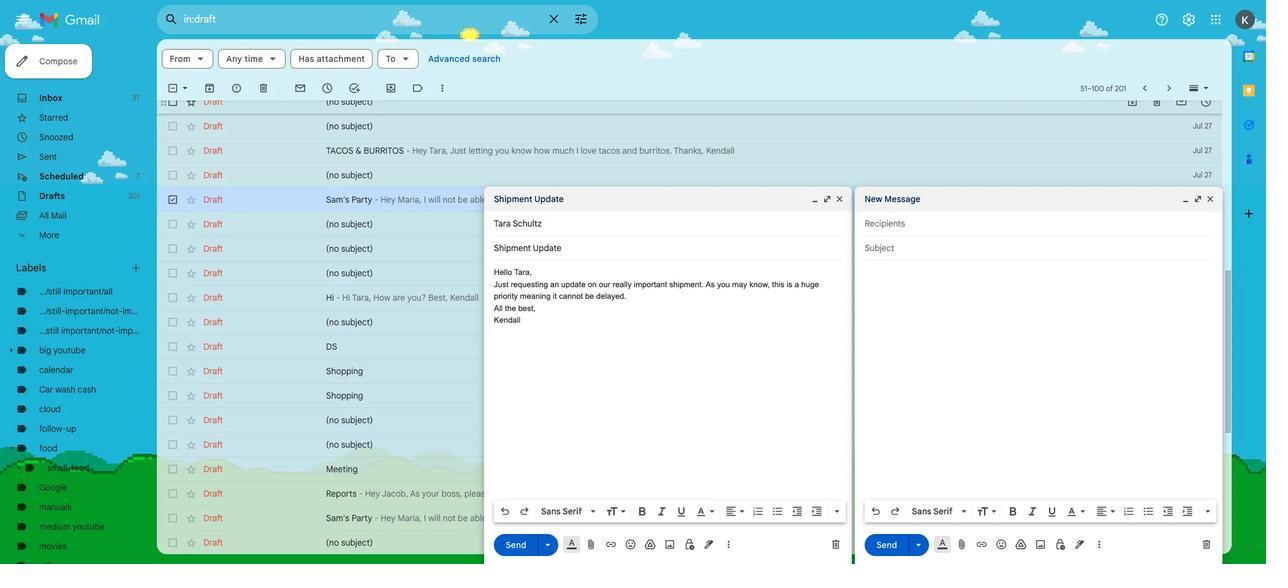 Task type: locate. For each thing, give the bounding box(es) containing it.
shipment.
[[669, 280, 704, 289]]

7 draft from the top
[[204, 243, 223, 254]]

search
[[472, 53, 501, 64]]

1 vertical spatial food
[[71, 463, 89, 474]]

toolbar
[[1121, 96, 1219, 108]]

1 shopping from the top
[[326, 366, 363, 377]]

pop out image for minimize image
[[1193, 194, 1203, 204]]

as left the your
[[410, 489, 420, 500]]

has
[[299, 53, 314, 64]]

more send options image
[[913, 539, 925, 551]]

1 horizontal spatial all
[[494, 304, 503, 313]]

8 draft from the top
[[204, 268, 223, 279]]

0 vertical spatial 201
[[1115, 84, 1127, 93]]

2 vertical spatial important
[[119, 325, 157, 337]]

0 vertical spatial important
[[634, 280, 667, 289]]

main content
[[157, 39, 1232, 555]]

party. right make
[[547, 194, 570, 205]]

youtube up calendar link
[[54, 345, 86, 356]]

1 (no subject) link from the top
[[326, 96, 1114, 108]]

be down boss,
[[458, 513, 468, 524]]

0 vertical spatial shopping link
[[326, 365, 1155, 378]]

advanced search options image
[[569, 7, 593, 31]]

formatting options toolbar containing sans serif
[[865, 501, 1217, 523]]

as
[[706, 280, 715, 289], [410, 489, 420, 500]]

1 vertical spatial important
[[123, 306, 161, 317]]

subject field for minimize icon
[[494, 242, 842, 254]]

cell for seventh row from the bottom of the main content containing from
[[1178, 390, 1222, 402]]

shopping
[[326, 366, 363, 377], [326, 390, 363, 402]]

follow-up link
[[39, 424, 76, 435]]

2 vertical spatial tara,
[[352, 292, 371, 303]]

2 vertical spatial thanks
[[576, 513, 604, 524]]

0 vertical spatial tara,
[[429, 145, 448, 156]]

labels heading
[[16, 262, 130, 275]]

cannot
[[559, 292, 583, 301]]

(no subject) for 15th row
[[326, 440, 373, 451]]

0 vertical spatial so
[[602, 194, 611, 205]]

cell for ninth row from the bottom
[[1178, 341, 1222, 353]]

5 (no from the top
[[326, 243, 339, 254]]

2 not from the top
[[443, 513, 456, 524]]

you
[[495, 145, 509, 156], [717, 280, 730, 289]]

add to tasks image
[[348, 82, 360, 94]]

1 pop out image from the left
[[823, 194, 832, 204]]

manuals link
[[39, 502, 72, 513]]

8 (no subject) from the top
[[326, 415, 373, 426]]

subject field inside new message dialog
[[865, 242, 1213, 254]]

1 horizontal spatial discard draft ‪(⌘⇧d)‬ image
[[1201, 539, 1213, 551]]

2 shopping link from the top
[[326, 390, 1155, 402]]

15 draft from the top
[[204, 440, 223, 451]]

you left know
[[495, 145, 509, 156]]

as right shipment.
[[706, 280, 715, 289]]

all left 'mail'
[[39, 210, 49, 221]]

close image right minimize icon
[[835, 194, 845, 204]]

may
[[732, 280, 747, 289]]

tab list
[[1232, 39, 1266, 520]]

follow-up
[[39, 424, 76, 435]]

draft for first row
[[204, 96, 223, 107]]

just inside row
[[450, 145, 467, 156]]

(no for first row from the bottom's the (no subject) link
[[326, 538, 339, 549]]

draft for ninth row from the bottom
[[204, 341, 223, 352]]

draft for 4th row from the bottom
[[204, 464, 223, 475]]

not for make
[[443, 194, 456, 205]]

6 subject) from the top
[[341, 268, 373, 279]]

move to inbox image
[[385, 82, 397, 94]]

important right really
[[634, 280, 667, 289]]

0 vertical spatial much,
[[613, 194, 637, 205]]

13 draft from the top
[[204, 390, 223, 402]]

1 27 from the top
[[1205, 121, 1212, 131]]

0 vertical spatial be
[[458, 194, 468, 205]]

1 horizontal spatial close image
[[1206, 194, 1216, 204]]

(no for the (no subject) link associated with 15th row
[[326, 440, 339, 451]]

important/all
[[63, 286, 112, 297]]

compose button
[[5, 44, 92, 78]]

(no subject) for sixth row from the bottom
[[326, 415, 373, 426]]

18 draft from the top
[[204, 513, 223, 524]]

pop out image for minimize icon
[[823, 194, 832, 204]]

you left may
[[717, 280, 730, 289]]

thanks down monday. at the bottom left
[[576, 513, 604, 524]]

so for hey jacob, as your boss, please get those reports in by monday. thanks so  much, kendall
[[648, 489, 657, 500]]

1 horizontal spatial as
[[706, 280, 715, 289]]

all left the
[[494, 304, 503, 313]]

2 vertical spatial be
[[458, 513, 468, 524]]

6 27 from the top
[[1205, 514, 1212, 523]]

0 vertical spatial not
[[443, 194, 456, 205]]

2 pop out image from the left
[[1193, 194, 1203, 204]]

bulleted list ‪(⌘⇧8)‬ image
[[1143, 506, 1155, 518]]

1 row from the top
[[157, 89, 1222, 114]]

discard draft ‪(⌘⇧d)‬ image down more formatting options image
[[830, 539, 842, 551]]

0 horizontal spatial indent more ‪(⌘])‬ image
[[811, 506, 823, 518]]

9 draft from the top
[[204, 292, 223, 303]]

tara, left letting
[[429, 145, 448, 156]]

sam's right make
[[522, 194, 545, 205]]

19 draft from the top
[[204, 538, 223, 549]]

1 will from the top
[[428, 194, 441, 205]]

cloud link
[[39, 404, 61, 415]]

3 row from the top
[[157, 139, 1222, 163]]

shopping link for seventh row from the bottom of the main content containing from
[[326, 390, 1155, 402]]

201
[[1115, 84, 1127, 93], [128, 191, 140, 200]]

1 horizontal spatial just
[[494, 280, 509, 289]]

11 draft from the top
[[204, 341, 223, 352]]

subject)
[[341, 96, 373, 107], [341, 121, 373, 132], [341, 170, 373, 181], [341, 219, 373, 230], [341, 243, 373, 254], [341, 268, 373, 279], [341, 317, 373, 328], [341, 415, 373, 426], [341, 440, 373, 451], [341, 538, 373, 549]]

draft
[[204, 96, 223, 107], [204, 121, 223, 132], [204, 145, 223, 156], [204, 170, 223, 181], [204, 194, 223, 205], [204, 219, 223, 230], [204, 243, 223, 254], [204, 268, 223, 279], [204, 292, 223, 303], [204, 317, 223, 328], [204, 341, 223, 352], [204, 366, 223, 377], [204, 390, 223, 402], [204, 415, 223, 426], [204, 440, 223, 451], [204, 464, 223, 475], [204, 489, 223, 500], [204, 513, 223, 524], [204, 538, 223, 549]]

letting
[[469, 145, 493, 156]]

any
[[226, 53, 242, 64]]

1 vertical spatial maria,
[[398, 513, 422, 524]]

cell for 13th row from the bottom of the main content containing from
[[1178, 243, 1222, 255]]

0 horizontal spatial just
[[450, 145, 467, 156]]

important inside hello tara, just requesting an update on our really important shipment. as you may know, this is a huge priority meaning it cannot be delayed. all the best, kendall
[[634, 280, 667, 289]]

7 cell from the top
[[1178, 365, 1222, 378]]

snoozed
[[39, 132, 73, 143]]

labels navigation
[[0, 39, 161, 565]]

much, for reports - hey jacob, as your boss, please get those reports in by monday. thanks so  much, kendall
[[659, 489, 683, 500]]

pop out image
[[823, 194, 832, 204], [1193, 194, 1203, 204]]

movies
[[39, 541, 67, 552]]

1 vertical spatial be
[[585, 292, 594, 301]]

draft for 14th row from the bottom
[[204, 219, 223, 230]]

thanks down love in the top of the page
[[572, 194, 599, 205]]

4 (no subject) link from the top
[[326, 218, 1155, 230]]

cell for sixth row from the bottom
[[1178, 414, 1222, 427]]

.../still important/all link
[[39, 286, 112, 297]]

201 down 7
[[128, 191, 140, 200]]

party down reports
[[352, 513, 372, 524]]

indent more ‪(⌘])‬ image right indent less ‪(⌘[)‬ icon
[[1182, 506, 1194, 518]]

6 (no from the top
[[326, 268, 339, 279]]

0 vertical spatial thanks
[[572, 194, 599, 205]]

main content containing from
[[157, 39, 1232, 555]]

Subject field
[[494, 242, 842, 254], [865, 242, 1213, 254]]

dialog
[[484, 187, 852, 565]]

party.
[[547, 194, 570, 205], [552, 513, 574, 524]]

27
[[1205, 121, 1212, 131], [1205, 146, 1212, 155], [1205, 170, 1212, 180], [1205, 195, 1212, 204], [1205, 489, 1212, 498], [1205, 514, 1212, 523], [1205, 538, 1212, 547]]

9 (no from the top
[[326, 440, 339, 451]]

1 vertical spatial 201
[[128, 191, 140, 200]]

1 horizontal spatial you
[[717, 280, 730, 289]]

1 (no from the top
[[326, 96, 339, 107]]

(no subject) link for 16th row from the bottom of the main content containing from
[[326, 169, 1155, 181]]

know,
[[750, 280, 770, 289]]

0 vertical spatial party.
[[547, 194, 570, 205]]

0 vertical spatial shopping
[[326, 366, 363, 377]]

pop out image right minimize image
[[1193, 194, 1203, 204]]

1 horizontal spatial subject field
[[865, 242, 1213, 254]]

3 draft from the top
[[204, 145, 223, 156]]

0 vertical spatial to
[[489, 194, 497, 205]]

sans
[[912, 506, 932, 517]]

14 draft from the top
[[204, 415, 223, 426]]

so right monday. at the bottom left
[[648, 489, 657, 500]]

2 (no from the top
[[326, 121, 339, 132]]

recipients
[[865, 218, 905, 229]]

so down monday. at the bottom left
[[606, 513, 615, 524]]

tara,
[[429, 145, 448, 156], [514, 268, 532, 277], [352, 292, 371, 303]]

in
[[562, 489, 569, 500]]

1 close image from the left
[[835, 194, 845, 204]]

10 (no from the top
[[326, 538, 339, 549]]

jul
[[1193, 121, 1203, 131], [1193, 146, 1203, 155], [1193, 170, 1203, 180], [1193, 195, 1203, 204], [1193, 489, 1203, 498], [1193, 514, 1203, 523], [1193, 538, 1203, 547]]

1 vertical spatial will
[[428, 513, 441, 524]]

6 (no subject) link from the top
[[326, 267, 1155, 280]]

10 cell from the top
[[1178, 439, 1222, 451]]

requesting
[[511, 280, 548, 289]]

priority
[[494, 292, 518, 301]]

13 row from the top
[[157, 384, 1222, 408]]

7 row from the top
[[157, 237, 1222, 261]]

italic ‪(⌘i)‬ image
[[1027, 506, 1039, 518]]

2 vertical spatial so
[[606, 513, 615, 524]]

1 vertical spatial able
[[470, 513, 487, 524]]

10 (no subject) link from the top
[[326, 537, 1155, 549]]

any time button
[[218, 49, 286, 69]]

2 party from the top
[[352, 513, 372, 524]]

mail
[[51, 210, 67, 221]]

2 vertical spatial i
[[424, 513, 426, 524]]

0 horizontal spatial subject field
[[494, 242, 842, 254]]

1 horizontal spatial pop out image
[[1193, 194, 1203, 204]]

4 (no subject) from the top
[[326, 219, 373, 230]]

get
[[492, 489, 505, 500]]

snoozed link
[[39, 132, 73, 143]]

9 subject) from the top
[[341, 440, 373, 451]]

important down .../still-important/not-important
[[119, 325, 157, 337]]

settings image
[[1182, 12, 1197, 27]]

.../still important/all
[[39, 286, 112, 297]]

a
[[795, 280, 799, 289]]

maria, for hey maria, i will not be able to make sam's party. thanks so much, kendall
[[398, 194, 422, 205]]

1 vertical spatial you
[[717, 280, 730, 289]]

0 vertical spatial just
[[450, 145, 467, 156]]

1 vertical spatial to
[[489, 513, 497, 524]]

subject field inside dialog
[[494, 242, 842, 254]]

7
[[136, 172, 140, 181]]

0 vertical spatial all
[[39, 210, 49, 221]]

youtube for medium youtube
[[73, 522, 105, 533]]

youtube for big youtube
[[54, 345, 86, 356]]

minimize image
[[1181, 194, 1191, 204]]

11 row from the top
[[157, 335, 1222, 359]]

send
[[877, 540, 897, 551]]

7 (no subject) from the top
[[326, 317, 373, 328]]

not left make
[[443, 194, 456, 205]]

hi up ds
[[326, 292, 334, 303]]

close image right minimize image
[[1206, 194, 1216, 204]]

10 draft from the top
[[204, 317, 223, 328]]

(no for the (no subject) link for 14th row from the bottom
[[326, 219, 339, 230]]

follow-
[[39, 424, 66, 435]]

2 horizontal spatial tara,
[[514, 268, 532, 277]]

0 horizontal spatial pop out image
[[823, 194, 832, 204]]

attach files image
[[956, 539, 969, 551]]

2 able from the top
[[470, 513, 487, 524]]

0 vertical spatial maria,
[[398, 194, 422, 205]]

14 row from the top
[[157, 408, 1222, 433]]

draft for 9th row
[[204, 292, 223, 303]]

0 vertical spatial able
[[470, 194, 487, 205]]

hey down jacob,
[[381, 513, 396, 524]]

1 vertical spatial youtube
[[73, 522, 105, 533]]

1 vertical spatial party
[[352, 513, 372, 524]]

5 27 from the top
[[1205, 489, 1212, 498]]

(no subject) for 14th row from the bottom
[[326, 219, 373, 230]]

draft for 8th row from the top of the main content containing from
[[204, 268, 223, 279]]

17 draft from the top
[[204, 489, 223, 500]]

3 (no subject) from the top
[[326, 170, 373, 181]]

hello tara, just requesting an update on our really important shipment. as you may know, this is a huge priority meaning it cannot be delayed. all the best, kendall
[[494, 268, 819, 325]]

important/not-
[[65, 306, 123, 317], [61, 325, 119, 337]]

1 vertical spatial shopping
[[326, 390, 363, 402]]

4 cell from the top
[[1178, 292, 1222, 304]]

close image inside dialog
[[835, 194, 845, 204]]

indent more ‪(⌘])‬ image
[[811, 506, 823, 518], [1182, 506, 1194, 518]]

0 vertical spatial you
[[495, 145, 509, 156]]

message
[[885, 194, 921, 205]]

0 horizontal spatial 201
[[128, 191, 140, 200]]

thanks,
[[674, 145, 704, 156]]

4 (no from the top
[[326, 219, 339, 230]]

cell
[[1178, 218, 1222, 230], [1178, 243, 1222, 255], [1178, 267, 1222, 280], [1178, 292, 1222, 304], [1178, 316, 1222, 329], [1178, 341, 1222, 353], [1178, 365, 1222, 378], [1178, 390, 1222, 402], [1178, 414, 1222, 427], [1178, 439, 1222, 451], [1178, 463, 1222, 476]]

just down hello on the left of page
[[494, 280, 509, 289]]

6 (no subject) from the top
[[326, 268, 373, 279]]

11 cell from the top
[[1178, 463, 1222, 476]]

important/not- for ...still
[[61, 325, 119, 337]]

1 horizontal spatial indent more ‪(⌘])‬ image
[[1182, 506, 1194, 518]]

party. down in
[[552, 513, 574, 524]]

7 (no from the top
[[326, 317, 339, 328]]

1 horizontal spatial formatting options toolbar
[[865, 501, 1217, 523]]

party
[[352, 194, 372, 205], [352, 513, 372, 524]]

important up the ...still important/not-important
[[123, 306, 161, 317]]

hi left how
[[342, 292, 350, 303]]

(no subject) link for 15th row
[[326, 439, 1155, 451]]

2 jul from the top
[[1193, 146, 1203, 155]]

drafts
[[39, 191, 65, 202]]

be left make
[[458, 194, 468, 205]]

so for hey maria, i will not be able to attend sam's party. thanks so much, kendall
[[606, 513, 615, 524]]

1 vertical spatial thanks
[[618, 489, 646, 500]]

1 vertical spatial important/not-
[[61, 325, 119, 337]]

draft for 18th row from the bottom
[[204, 121, 223, 132]]

2 (no subject) link from the top
[[326, 120, 1155, 132]]

3 subject) from the top
[[341, 170, 373, 181]]

3 (no from the top
[[326, 170, 339, 181]]

not
[[443, 194, 456, 205], [443, 513, 456, 524]]

1 vertical spatial as
[[410, 489, 420, 500]]

(no subject) for 18th row from the bottom
[[326, 121, 373, 132]]

thanks for in
[[618, 489, 646, 500]]

1 subject) from the top
[[341, 96, 373, 107]]

not down boss,
[[443, 513, 456, 524]]

as inside hello tara, just requesting an update on our really important shipment. as you may know, this is a huge priority meaning it cannot be delayed. all the best, kendall
[[706, 280, 715, 289]]

None search field
[[157, 5, 598, 34]]

0 horizontal spatial all
[[39, 210, 49, 221]]

insert emoji ‪(⌘⇧2)‬ image
[[995, 539, 1008, 551]]

5 (no subject) from the top
[[326, 243, 373, 254]]

labels image
[[412, 82, 424, 94]]

row
[[157, 89, 1222, 114], [157, 114, 1222, 139], [157, 139, 1222, 163], [157, 163, 1222, 188], [157, 188, 1222, 212], [157, 212, 1222, 237], [157, 237, 1222, 261], [157, 261, 1222, 286], [157, 286, 1222, 310], [157, 310, 1222, 335], [157, 335, 1222, 359], [157, 359, 1222, 384], [157, 384, 1222, 408], [157, 408, 1222, 433], [157, 433, 1222, 457], [157, 457, 1222, 482], [157, 482, 1222, 506], [157, 506, 1222, 531], [157, 531, 1222, 555]]

8 (no from the top
[[326, 415, 339, 426]]

formatting options toolbar
[[494, 501, 846, 523], [865, 501, 1217, 523]]

important/not- up the ...still important/not-important
[[65, 306, 123, 317]]

indent less ‪(⌘[)‬ image
[[791, 506, 804, 518]]

(no for 10th row from the bottom's the (no subject) link
[[326, 317, 339, 328]]

2 vertical spatial much,
[[617, 513, 641, 524]]

serif
[[934, 506, 953, 517]]

1 vertical spatial i
[[424, 194, 426, 205]]

an
[[550, 280, 559, 289]]

(no subject) link
[[326, 96, 1114, 108], [326, 120, 1155, 132], [326, 169, 1155, 181], [326, 218, 1155, 230], [326, 243, 1155, 255], [326, 267, 1155, 280], [326, 316, 1155, 329], [326, 414, 1155, 427], [326, 439, 1155, 451], [326, 537, 1155, 549]]

meeting link
[[326, 463, 1155, 476]]

0 vertical spatial will
[[428, 194, 441, 205]]

time
[[245, 53, 263, 64]]

(no for 18th row from the bottom the (no subject) link
[[326, 121, 339, 132]]

draft for 12th row from the top of the main content containing from
[[204, 366, 223, 377]]

love
[[581, 145, 597, 156]]

maria, down burritos
[[398, 194, 422, 205]]

be down on
[[585, 292, 594, 301]]

discard draft ‪(⌘⇧d)‬ image down more formatting options icon
[[1201, 539, 1213, 551]]

2 close image from the left
[[1206, 194, 1216, 204]]

0 horizontal spatial discard draft ‪(⌘⇧d)‬ image
[[830, 539, 842, 551]]

(no for the (no subject) link corresponding to 13th row from the bottom of the main content containing from
[[326, 243, 339, 254]]

0 horizontal spatial formatting options toolbar
[[494, 501, 846, 523]]

burritos.
[[639, 145, 672, 156]]

2 maria, from the top
[[398, 513, 422, 524]]

party down &
[[352, 194, 372, 205]]

starred
[[39, 112, 68, 123]]

2 will from the top
[[428, 513, 441, 524]]

1 vertical spatial much,
[[659, 489, 683, 500]]

201 inside main content
[[1115, 84, 1127, 93]]

...still important/not-important link
[[39, 325, 157, 337]]

to left attend
[[489, 513, 497, 524]]

thanks right monday. at the bottom left
[[618, 489, 646, 500]]

.../still
[[39, 286, 61, 297]]

will
[[428, 194, 441, 205], [428, 513, 441, 524]]

(no subject) link for first row from the bottom
[[326, 537, 1155, 549]]

new
[[865, 194, 883, 205]]

1 jul 27 from the top
[[1193, 121, 1212, 131]]

0 horizontal spatial you
[[495, 145, 509, 156]]

1 horizontal spatial 201
[[1115, 84, 1127, 93]]

reports
[[326, 489, 357, 500]]

close image for pop out image related to minimize image
[[1206, 194, 1216, 204]]

google
[[39, 482, 67, 493]]

just left letting
[[450, 145, 467, 156]]

2 subject field from the left
[[865, 242, 1213, 254]]

2 subject) from the top
[[341, 121, 373, 132]]

201 right 100
[[1115, 84, 1127, 93]]

2 jul 27 from the top
[[1193, 146, 1212, 155]]

1 maria, from the top
[[398, 194, 422, 205]]

1 vertical spatial party.
[[552, 513, 574, 524]]

(no for the (no subject) link related to 8th row from the top of the main content containing from
[[326, 268, 339, 279]]

0 vertical spatial party
[[352, 194, 372, 205]]

formatting options toolbar for new message dialog
[[865, 501, 1217, 523]]

9 cell from the top
[[1178, 414, 1222, 427]]

1 draft from the top
[[204, 96, 223, 107]]

1 vertical spatial shopping link
[[326, 390, 1155, 402]]

insert photo image
[[1035, 539, 1047, 551]]

(no
[[326, 96, 339, 107], [326, 121, 339, 132], [326, 170, 339, 181], [326, 219, 339, 230], [326, 243, 339, 254], [326, 268, 339, 279], [326, 317, 339, 328], [326, 415, 339, 426], [326, 440, 339, 451], [326, 538, 339, 549]]

important/not- down .../still-important/not-important link
[[61, 325, 119, 337]]

12 draft from the top
[[204, 366, 223, 377]]

able left make
[[470, 194, 487, 205]]

maria, for hey maria, i will not be able to attend sam's party. thanks so much, kendall
[[398, 513, 422, 524]]

to left make
[[489, 194, 497, 205]]

0 vertical spatial as
[[706, 280, 715, 289]]

None checkbox
[[167, 120, 179, 132], [167, 169, 179, 181], [167, 218, 179, 230], [167, 243, 179, 255], [167, 292, 179, 304], [167, 537, 179, 549], [167, 120, 179, 132], [167, 169, 179, 181], [167, 218, 179, 230], [167, 243, 179, 255], [167, 292, 179, 304], [167, 537, 179, 549]]

1 vertical spatial all
[[494, 304, 503, 313]]

car wash cash link
[[39, 384, 96, 395]]

5 cell from the top
[[1178, 316, 1222, 329]]

1 vertical spatial tara,
[[514, 268, 532, 277]]

able down please
[[470, 513, 487, 524]]

indent more ‪(⌘])‬ image right indent less ‪(⌘[)‬ image
[[811, 506, 823, 518]]

discard draft ‪(⌘⇧d)‬ image
[[830, 539, 842, 551], [1201, 539, 1213, 551]]

6 draft from the top
[[204, 219, 223, 230]]

small-food
[[47, 463, 89, 474]]

tara, up requesting
[[514, 268, 532, 277]]

0 vertical spatial important/not-
[[65, 306, 123, 317]]

1 vertical spatial not
[[443, 513, 456, 524]]

8 cell from the top
[[1178, 390, 1222, 402]]

tara, left how
[[352, 292, 371, 303]]

party. for attend
[[552, 513, 574, 524]]

formatting options toolbar inside new message dialog
[[865, 501, 1217, 523]]

draft for 5th row
[[204, 194, 223, 205]]

(no subject) for 10th row from the bottom
[[326, 317, 373, 328]]

draft for 10th row from the bottom
[[204, 317, 223, 328]]

0 horizontal spatial hi
[[326, 292, 334, 303]]

hi - hi tara, how are you? best, kendall
[[326, 292, 479, 303]]

3 cell from the top
[[1178, 267, 1222, 280]]

1 horizontal spatial hi
[[342, 292, 350, 303]]

1 vertical spatial just
[[494, 280, 509, 289]]

so down tacos
[[602, 194, 611, 205]]

0 horizontal spatial tara,
[[352, 292, 371, 303]]

(no subject)
[[326, 96, 373, 107], [326, 121, 373, 132], [326, 170, 373, 181], [326, 219, 373, 230], [326, 243, 373, 254], [326, 268, 373, 279], [326, 317, 373, 328], [326, 415, 373, 426], [326, 440, 373, 451], [326, 538, 373, 549]]

2 draft from the top
[[204, 121, 223, 132]]

(no subject) for 13th row from the bottom of the main content containing from
[[326, 243, 373, 254]]

be
[[458, 194, 468, 205], [585, 292, 594, 301], [458, 513, 468, 524]]

0 vertical spatial food
[[39, 443, 57, 454]]

9 (no subject) from the top
[[326, 440, 373, 451]]

0 horizontal spatial food
[[39, 443, 57, 454]]

search mail image
[[161, 9, 183, 31]]

0 horizontal spatial as
[[410, 489, 420, 500]]

redo ‪(⌘y)‬ image
[[889, 506, 902, 518]]

.../still-
[[39, 306, 65, 317]]

1 vertical spatial so
[[648, 489, 657, 500]]

close image inside new message dialog
[[1206, 194, 1216, 204]]

hi
[[326, 292, 334, 303], [342, 292, 350, 303]]

0 horizontal spatial close image
[[835, 194, 845, 204]]

2 (no subject) from the top
[[326, 121, 373, 132]]

None checkbox
[[167, 82, 179, 94], [167, 96, 179, 108], [167, 145, 179, 157], [167, 194, 179, 206], [167, 267, 179, 280], [167, 316, 179, 329], [167, 341, 179, 353], [167, 365, 179, 378], [167, 390, 179, 402], [167, 414, 179, 427], [167, 439, 179, 451], [167, 463, 179, 476], [167, 488, 179, 500], [167, 512, 179, 525], [167, 82, 179, 94], [167, 96, 179, 108], [167, 145, 179, 157], [167, 194, 179, 206], [167, 267, 179, 280], [167, 316, 179, 329], [167, 341, 179, 353], [167, 365, 179, 378], [167, 390, 179, 402], [167, 414, 179, 427], [167, 439, 179, 451], [167, 463, 179, 476], [167, 488, 179, 500], [167, 512, 179, 525]]

youtube right the medium
[[73, 522, 105, 533]]

formatting options toolbar inside dialog
[[494, 501, 846, 523]]

all inside hello tara, just requesting an update on our really important shipment. as you may know, this is a huge priority meaning it cannot be delayed. all the best, kendall
[[494, 304, 503, 313]]

it
[[553, 292, 557, 301]]

to for make
[[489, 194, 497, 205]]

0 vertical spatial youtube
[[54, 345, 86, 356]]

1 able from the top
[[470, 194, 487, 205]]

by
[[572, 489, 581, 500]]

pop out image right minimize icon
[[823, 194, 832, 204]]

delayed.
[[596, 292, 627, 301]]

2 row from the top
[[157, 114, 1222, 139]]

close image
[[835, 194, 845, 204], [1206, 194, 1216, 204]]

maria, down jacob,
[[398, 513, 422, 524]]

cell for 10th row from the bottom
[[1178, 316, 1222, 329]]



Task type: vqa. For each thing, say whether or not it's contained in the screenshot.
checkbox
yes



Task type: describe. For each thing, give the bounding box(es) containing it.
4 jul from the top
[[1193, 195, 1203, 204]]

hey right burritos
[[412, 145, 427, 156]]

thanks for attend
[[576, 513, 604, 524]]

7 jul from the top
[[1193, 538, 1203, 547]]

be for make
[[458, 194, 468, 205]]

party. for make
[[547, 194, 570, 205]]

party for hey maria, i will not be able to make sam's party. thanks so much, kendall
[[352, 194, 372, 205]]

0 vertical spatial i
[[576, 145, 579, 156]]

from button
[[162, 49, 213, 69]]

important for ...still important/not-important
[[119, 325, 157, 337]]

best,
[[428, 292, 448, 303]]

(no subject) link for 14th row from the bottom
[[326, 218, 1155, 230]]

attachment
[[317, 53, 365, 64]]

newer image
[[1139, 82, 1151, 94]]

new message
[[865, 194, 921, 205]]

really
[[613, 280, 632, 289]]

1 jul from the top
[[1193, 121, 1203, 131]]

inbox
[[39, 93, 63, 104]]

calendar
[[39, 365, 73, 376]]

ds link
[[326, 341, 1155, 353]]

...still
[[39, 325, 59, 337]]

cell for 15th row
[[1178, 439, 1222, 451]]

5 jul from the top
[[1193, 489, 1203, 498]]

you inside hello tara, just requesting an update on our really important shipment. as you may know, this is a huge priority meaning it cannot be delayed. all the best, kendall
[[717, 280, 730, 289]]

16 row from the top
[[157, 457, 1222, 482]]

able for make
[[470, 194, 487, 205]]

underline ‪(⌘u)‬ image
[[1046, 506, 1059, 519]]

10 row from the top
[[157, 310, 1222, 335]]

hello
[[494, 268, 512, 277]]

i for attend
[[424, 513, 426, 524]]

1 discard draft ‪(⌘⇧d)‬ image from the left
[[830, 539, 842, 551]]

boss,
[[442, 489, 462, 500]]

(no for the (no subject) link corresponding to 16th row from the bottom of the main content containing from
[[326, 170, 339, 181]]

small-food link
[[47, 463, 89, 474]]

google link
[[39, 482, 67, 493]]

sent
[[39, 151, 57, 162]]

your
[[422, 489, 439, 500]]

thanks for make
[[572, 194, 599, 205]]

51
[[1081, 84, 1088, 93]]

51 100
[[1081, 84, 1104, 93]]

1 horizontal spatial food
[[71, 463, 89, 474]]

3 27 from the top
[[1205, 170, 1212, 180]]

just inside hello tara, just requesting an update on our really important shipment. as you may know, this is a huge priority meaning it cannot be delayed. all the best, kendall
[[494, 280, 509, 289]]

all inside the "labels" navigation
[[39, 210, 49, 221]]

dialog containing hello tara,
[[484, 187, 852, 565]]

2 hi from the left
[[342, 292, 350, 303]]

(no subject) link for first row
[[326, 96, 1114, 108]]

insert files using drive image
[[1015, 539, 1027, 551]]

be for attend
[[458, 513, 468, 524]]

draft for 13th row from the bottom of the main content containing from
[[204, 243, 223, 254]]

so for hey maria, i will not be able to make sam's party. thanks so much, kendall
[[602, 194, 611, 205]]

5 subject) from the top
[[341, 243, 373, 254]]

18 row from the top
[[157, 506, 1222, 531]]

indent less ‪(⌘[)‬ image
[[1162, 506, 1174, 518]]

advanced search
[[428, 53, 501, 64]]

big youtube link
[[39, 345, 86, 356]]

sam's down tacos
[[326, 194, 349, 205]]

8 subject) from the top
[[341, 415, 373, 426]]

toolbar inside row
[[1121, 96, 1219, 108]]

important/not- for .../still-
[[65, 306, 123, 317]]

much
[[553, 145, 574, 156]]

4 jul 27 from the top
[[1193, 195, 1212, 204]]

ds
[[326, 341, 337, 352]]

as inside row
[[410, 489, 420, 500]]

sam's party - hey maria, i will not be able to make sam's party. thanks so much, kendall
[[326, 194, 668, 205]]

main menu image
[[15, 12, 29, 27]]

to
[[386, 53, 396, 64]]

sam's party - hey maria, i will not be able to attend sam's party. thanks so much, kendall
[[326, 513, 672, 524]]

up
[[66, 424, 76, 435]]

2 discard draft ‪(⌘⇧d)‬ image from the left
[[1201, 539, 1213, 551]]

monday.
[[583, 489, 616, 500]]

more options image
[[1096, 539, 1103, 551]]

2 27 from the top
[[1205, 146, 1212, 155]]

update
[[561, 280, 586, 289]]

6 row from the top
[[157, 212, 1222, 237]]

draft for 16th row from the bottom of the main content containing from
[[204, 170, 223, 181]]

cash
[[78, 384, 96, 395]]

gmail image
[[39, 7, 106, 32]]

Message Body text field
[[494, 267, 842, 497]]

draft for third row
[[204, 145, 223, 156]]

archive image
[[204, 82, 216, 94]]

meeting
[[326, 464, 358, 475]]

draft for 15th row
[[204, 440, 223, 451]]

6 jul 27 from the top
[[1193, 514, 1212, 523]]

sans serif option
[[910, 506, 959, 518]]

9 row from the top
[[157, 286, 1222, 310]]

(no subject) link for sixth row from the bottom
[[326, 414, 1155, 427]]

6 jul from the top
[[1193, 514, 1203, 523]]

draft for first row from the bottom
[[204, 538, 223, 549]]

from
[[170, 53, 191, 64]]

cell for 14th row from the bottom
[[1178, 218, 1222, 230]]

make
[[499, 194, 520, 205]]

party for hey maria, i will not be able to attend sam's party. thanks so much, kendall
[[352, 513, 372, 524]]

toggle confidential mode image
[[1054, 539, 1067, 551]]

mark as unread image
[[294, 82, 306, 94]]

able for attend
[[470, 513, 487, 524]]

tara, inside hello tara, just requesting an update on our really important shipment. as you may know, this is a huge priority meaning it cannot be delayed. all the best, kendall
[[514, 268, 532, 277]]

draft for second row from the bottom
[[204, 513, 223, 524]]

.../still-important/not-important link
[[39, 306, 161, 317]]

much, for sam's party - hey maria, i will not be able to make sam's party. thanks so much, kendall
[[613, 194, 637, 205]]

&
[[356, 145, 362, 156]]

has attachment
[[299, 53, 365, 64]]

100
[[1092, 84, 1104, 93]]

burritos
[[364, 145, 404, 156]]

cloud
[[39, 404, 61, 415]]

will for hey maria, i will not be able to make sam's party. thanks so much, kendall
[[428, 194, 441, 205]]

will for hey maria, i will not be able to attend sam's party. thanks so much, kendall
[[428, 513, 441, 524]]

17 row from the top
[[157, 482, 1222, 506]]

4 subject) from the top
[[341, 219, 373, 230]]

undo ‪(⌘z)‬ image
[[870, 506, 882, 518]]

you inside main content
[[495, 145, 509, 156]]

hey left jacob,
[[365, 489, 380, 500]]

older image
[[1163, 82, 1176, 94]]

minimize image
[[810, 194, 820, 204]]

how
[[373, 292, 391, 303]]

drafts link
[[39, 191, 65, 202]]

5 row from the top
[[157, 188, 1222, 212]]

(no subject) link for 10th row from the bottom
[[326, 316, 1155, 329]]

inbox link
[[39, 93, 63, 104]]

.../still-important/not-important
[[39, 306, 161, 317]]

cell for 12th row from the top of the main content containing from
[[1178, 365, 1222, 378]]

more formatting options image
[[1202, 506, 1214, 518]]

wash
[[55, 384, 75, 395]]

Search mail text field
[[184, 13, 539, 26]]

2 shopping from the top
[[326, 390, 363, 402]]

this
[[772, 280, 785, 289]]

manuals
[[39, 502, 72, 513]]

food link
[[39, 443, 57, 454]]

tacos & burritos - hey tara, just letting you know how much i love tacos and burritos. thanks,  kendall
[[326, 145, 735, 156]]

more button
[[0, 226, 147, 245]]

be inside hello tara, just requesting an update on our really important shipment. as you may know, this is a huge priority meaning it cannot be delayed. all the best, kendall
[[585, 292, 594, 301]]

starred link
[[39, 112, 68, 123]]

hey down burritos
[[381, 194, 396, 205]]

meaning
[[520, 292, 551, 301]]

support image
[[1155, 12, 1170, 27]]

(no subject) for first row from the bottom
[[326, 538, 373, 549]]

important for .../still-important/not-important
[[123, 306, 161, 317]]

new message dialog
[[855, 187, 1223, 565]]

best,
[[518, 304, 536, 313]]

(no for the (no subject) link for sixth row from the bottom
[[326, 415, 339, 426]]

reports
[[532, 489, 560, 500]]

8 row from the top
[[157, 261, 1222, 286]]

snooze image
[[321, 82, 333, 94]]

indent more ‪(⌘])‬ image inside dialog
[[811, 506, 823, 518]]

formatting options toolbar for dialog containing hello tara,
[[494, 501, 846, 523]]

draft for sixth row from the bottom
[[204, 415, 223, 426]]

...still important/not-important
[[39, 325, 157, 337]]

15 row from the top
[[157, 433, 1222, 457]]

has attachment button
[[291, 49, 373, 69]]

(no subject) link for 13th row from the bottom of the main content containing from
[[326, 243, 1155, 255]]

medium youtube
[[39, 522, 105, 533]]

those
[[507, 489, 529, 500]]

4 27 from the top
[[1205, 195, 1212, 204]]

much, for sam's party - hey maria, i will not be able to attend sam's party. thanks so much, kendall
[[617, 513, 641, 524]]

cell for 9th row
[[1178, 292, 1222, 304]]

i for make
[[424, 194, 426, 205]]

compose
[[39, 56, 78, 67]]

to for attend
[[489, 513, 497, 524]]

scheduled link
[[39, 171, 84, 182]]

(no subject) link for 18th row from the bottom
[[326, 120, 1155, 132]]

car
[[39, 384, 53, 395]]

insert link ‪(⌘k)‬ image
[[976, 539, 988, 551]]

7 27 from the top
[[1205, 538, 1212, 547]]

5 jul 27 from the top
[[1193, 489, 1212, 498]]

more image
[[436, 82, 449, 94]]

attend
[[499, 513, 524, 524]]

draft for 3rd row from the bottom
[[204, 489, 223, 500]]

numbered list ‪(⌘⇧7)‬ image
[[1123, 506, 1135, 518]]

(no subject) for first row
[[326, 96, 373, 107]]

(no subject) for 8th row from the top of the main content containing from
[[326, 268, 373, 279]]

scheduled
[[39, 171, 84, 182]]

3 jul from the top
[[1193, 170, 1203, 180]]

1 horizontal spatial tara,
[[429, 145, 448, 156]]

delete image
[[257, 82, 270, 94]]

close image for pop out image corresponding to minimize icon
[[835, 194, 845, 204]]

201 inside the "labels" navigation
[[128, 191, 140, 200]]

you?
[[408, 292, 426, 303]]

(no for the (no subject) link for first row
[[326, 96, 339, 107]]

indent more ‪(⌘])‬ image inside new message dialog
[[1182, 506, 1194, 518]]

19 row from the top
[[157, 531, 1222, 555]]

sam's down reports at the left of the page
[[526, 513, 549, 524]]

is
[[787, 280, 793, 289]]

huge
[[801, 280, 819, 289]]

cell for 8th row from the top of the main content containing from
[[1178, 267, 1222, 280]]

Message Body text field
[[865, 267, 1213, 497]]

clear search image
[[542, 7, 566, 31]]

subject field for minimize image
[[865, 242, 1213, 254]]

cell for 4th row from the bottom
[[1178, 463, 1222, 476]]

more formatting options image
[[831, 506, 843, 518]]

toggle split pane mode image
[[1188, 82, 1200, 94]]

(no subject) for 16th row from the bottom of the main content containing from
[[326, 170, 373, 181]]

not for attend
[[443, 513, 456, 524]]

4 row from the top
[[157, 163, 1222, 188]]

7 subject) from the top
[[341, 317, 373, 328]]

shopping link for 12th row from the top of the main content containing from
[[326, 365, 1155, 378]]

know
[[511, 145, 532, 156]]

sent link
[[39, 151, 57, 162]]

please
[[465, 489, 490, 500]]

sam's down reports
[[326, 513, 349, 524]]

the
[[505, 304, 516, 313]]

7 jul 27 from the top
[[1193, 538, 1212, 547]]

bold ‪(⌘b)‬ image
[[1007, 506, 1019, 518]]

report spam image
[[230, 82, 243, 94]]

big
[[39, 345, 51, 356]]

1 hi from the left
[[326, 292, 334, 303]]

reports - hey jacob, as your boss, please get those reports in by monday. thanks so  much, kendall
[[326, 489, 714, 500]]

are
[[393, 292, 405, 303]]

and
[[623, 145, 637, 156]]

kendall inside hello tara, just requesting an update on our really important shipment. as you may know, this is a huge priority meaning it cannot be delayed. all the best, kendall
[[494, 316, 521, 325]]

labels
[[16, 262, 46, 275]]

medium youtube link
[[39, 522, 105, 533]]

our
[[599, 280, 611, 289]]

12 row from the top
[[157, 359, 1222, 384]]

(no subject) link for 8th row from the top of the main content containing from
[[326, 267, 1155, 280]]

3 jul 27 from the top
[[1193, 170, 1212, 180]]

draft for seventh row from the bottom of the main content containing from
[[204, 390, 223, 402]]

insert signature image
[[1074, 539, 1086, 551]]

10 subject) from the top
[[341, 538, 373, 549]]



